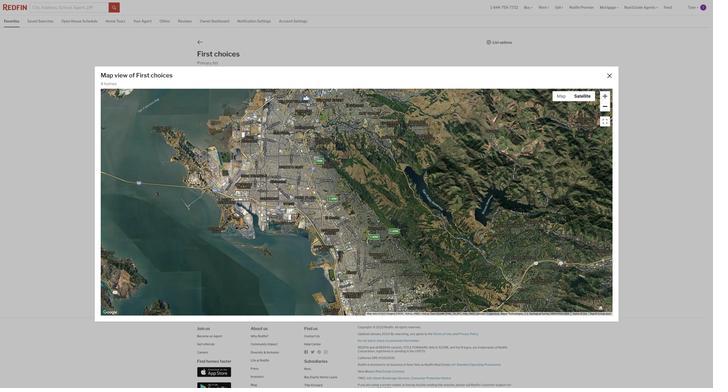 Task type: vqa. For each thing, say whether or not it's contained in the screenshot.
"Charter, K-5"
no



Task type: locate. For each thing, give the bounding box(es) containing it.
ca down 1,583 sq ft
[[241, 173, 245, 176]]

0 vertical spatial are
[[473, 346, 478, 350]]

1 vertical spatial kensington,
[[220, 288, 237, 292]]

0 horizontal spatial find
[[197, 359, 206, 364]]

sell
[[368, 339, 373, 343]]

kensington, down '3.5 baths'
[[220, 288, 237, 292]]

or inside "if you are using a screen reader, or having trouble reading this website, please call redfin customer support for help at"
[[402, 383, 405, 387]]

4 beds
[[308, 166, 319, 171], [415, 166, 426, 171]]

0 horizontal spatial kensington,
[[220, 288, 237, 292]]

ft up '94707'
[[248, 282, 251, 286]]

. down agree
[[419, 339, 420, 343]]

0 vertical spatial .
[[478, 332, 479, 336]]

2 redfin from the left
[[379, 346, 390, 350]]

new left the 'york' on the bottom
[[407, 363, 413, 367]]

policy
[[470, 332, 478, 336]]

5712
[[201, 173, 208, 176]]

3,034
[[233, 282, 243, 286]]

redfin and all redfin variants, title forward, walk score, and the r logos, are trademarks of redfin corporation, registered or pending in the uspto.
[[358, 346, 508, 353]]

diversity & inclusion
[[251, 351, 279, 355]]

reviews link
[[178, 15, 192, 27]]

0 horizontal spatial first
[[136, 72, 150, 79]]

©2023 right data
[[378, 313, 386, 315]]

0 vertical spatial choices
[[214, 50, 240, 58]]

add a comment down the beloit
[[309, 185, 338, 190]]

add down 50
[[201, 301, 209, 305]]

1 horizontal spatial add a comment button
[[308, 185, 338, 190]]

procedures
[[485, 363, 501, 367]]

1 horizontal spatial agent
[[214, 335, 222, 338]]

el
[[437, 173, 439, 176]]

homes inside map view of first choices dialog
[[104, 81, 117, 86]]

photo of 629 beloit ave, kensington, ca 94708 image
[[203, 85, 304, 154], [304, 85, 405, 154], [405, 85, 506, 154]]

2 vertical spatial or
[[402, 383, 405, 387]]

become an agent button
[[197, 335, 222, 338]]

list
[[213, 61, 218, 66]]

1 horizontal spatial ©2023
[[396, 313, 404, 315]]

error
[[606, 313, 611, 315]]

california
[[358, 356, 371, 360]]

a down the beloit
[[317, 185, 319, 190]]

favorites
[[4, 19, 19, 23]]

1 us from the left
[[206, 327, 210, 331]]

choices inside map view of first choices dialog
[[151, 72, 173, 79]]

of right the trademarks at bottom
[[495, 346, 498, 350]]

sq up 94530
[[455, 166, 459, 171]]

do not sell or share my personal information .
[[358, 339, 420, 343]]

2 horizontal spatial add a comment button
[[415, 185, 445, 190]]

us for find us
[[314, 327, 318, 331]]

baths right '2'
[[325, 166, 334, 171]]

baths up 5712 solano ave, richmond, ca 94805
[[221, 166, 230, 171]]

sq for $1,849,000
[[244, 282, 248, 286]]

map view of first choices dialog
[[92, 66, 668, 327]]

for
[[508, 383, 512, 387]]

/ right the cnes
[[421, 313, 422, 315]]

kensington, for $1,649,000
[[330, 173, 347, 176]]

favorite button image
[[395, 158, 401, 164]]

0 horizontal spatial 4 beds
[[308, 166, 319, 171]]

a for $1,300,000
[[424, 185, 426, 190]]

beds up the beloit
[[311, 166, 319, 171]]

airbus, right the cnes
[[422, 313, 430, 315]]

beds right 5
[[204, 282, 212, 286]]

0 vertical spatial to
[[425, 332, 428, 336]]

blog
[[251, 383, 257, 387]]

sq for $1,300,000
[[455, 166, 459, 171]]

add a comment down carol in the top right of the page
[[416, 185, 445, 190]]

4 beds for $1,649,000
[[308, 166, 319, 171]]

0 horizontal spatial you
[[361, 383, 366, 387]]

1 horizontal spatial to
[[425, 332, 428, 336]]

settings for notification settings
[[257, 19, 271, 23]]

using
[[372, 383, 379, 387]]

0 horizontal spatial homes
[[104, 81, 117, 86]]

choices inside first choices primary list
[[214, 50, 240, 58]]

add a comment for $1,649,000
[[309, 185, 338, 190]]

1 horizontal spatial redfin
[[379, 346, 390, 350]]

$1,649,000
[[308, 158, 334, 163]]

favorite button checkbox
[[288, 158, 294, 164], [395, 158, 401, 164], [502, 158, 509, 164]]

1 horizontal spatial at
[[365, 387, 367, 388]]

january
[[371, 332, 381, 336]]

comment down el at the right of the page
[[427, 185, 445, 190]]

1 vertical spatial choices
[[151, 72, 173, 79]]

1 horizontal spatial kensington,
[[330, 173, 347, 176]]

download the redfin app from the google play store image
[[197, 383, 231, 388]]

1 vertical spatial ,
[[452, 332, 453, 336]]

add a comment button
[[308, 185, 338, 190], [415, 185, 445, 190], [201, 301, 231, 305]]

/ right landsat
[[486, 313, 487, 315]]

0 vertical spatial find
[[304, 327, 313, 331]]

the right agree
[[428, 332, 433, 336]]

us up us
[[314, 327, 318, 331]]

1 horizontal spatial 4 beds
[[415, 166, 426, 171]]

/
[[421, 313, 422, 315], [486, 313, 487, 315]]

2 horizontal spatial or
[[402, 383, 405, 387]]

equity
[[310, 376, 319, 379]]

1 horizontal spatial real
[[435, 363, 441, 367]]

ave, for $1,649,000
[[324, 173, 330, 176]]

beds for $799,000
[[204, 166, 212, 171]]

first up primary
[[197, 50, 213, 58]]

new up trec:
[[358, 370, 364, 374]]

uspto.
[[415, 350, 426, 353]]

agent right an
[[214, 335, 222, 338]]

1 horizontal spatial add
[[309, 185, 316, 190]]

a down lenox
[[210, 301, 212, 305]]

homes up download the redfin app on the apple app store image
[[206, 359, 219, 364]]

terms of use
[[573, 313, 588, 315]]

0 vertical spatial use
[[583, 313, 588, 315]]

1 horizontal spatial data
[[463, 313, 468, 315]]

terms
[[573, 313, 580, 315], [434, 332, 442, 336]]

real left "estate."
[[435, 363, 441, 367]]

terms of use link left report
[[573, 313, 588, 315]]

1 horizontal spatial use
[[583, 313, 588, 315]]

menu bar containing map
[[553, 91, 595, 101]]

map for map data ©2023  imagery ©2023 , airbus, cnes / airbus, data csumb sfml, ca opc, data usgs, landsat / copernicus, maxar technologies, u.s. geological survey, usda/fpac/geo
[[367, 313, 372, 315]]

5712 solano ave, richmond, ca 94805
[[201, 173, 256, 176]]

©2023 right imagery
[[396, 313, 404, 315]]

2 photo of 629 beloit ave, kensington, ca 94708 image from the left
[[304, 85, 405, 154]]

0 horizontal spatial ave,
[[219, 173, 225, 176]]

, left privacy
[[452, 332, 453, 336]]

terms of use link up score,
[[434, 332, 452, 336]]

redfin down my
[[379, 346, 390, 350]]

2 horizontal spatial add
[[416, 185, 423, 190]]

find down 'careers'
[[197, 359, 206, 364]]

0 horizontal spatial settings
[[257, 19, 271, 23]]

0 vertical spatial first
[[197, 50, 213, 58]]

add
[[309, 185, 316, 190], [416, 185, 423, 190], [201, 301, 209, 305]]

walk
[[429, 346, 438, 350]]

terms inside map view of first choices dialog
[[573, 313, 580, 315]]

find up contact
[[304, 327, 313, 331]]

3 photo of 7004 carol ct, el cerrito, ca 94530 image from the left
[[512, 85, 614, 154]]

redfin inside "if you are using a screen reader, or having trouble reading this website, please call redfin customer support for help at"
[[471, 383, 480, 387]]

0 horizontal spatial add a comment
[[201, 301, 231, 305]]

terms right usda/fpac/geo
[[573, 313, 580, 315]]

0 horizontal spatial at
[[257, 359, 260, 363]]

baths
[[221, 166, 230, 171], [325, 166, 334, 171], [432, 166, 441, 171], [221, 282, 230, 286]]

629 beloit ave, kensington, ca 94708
[[308, 173, 362, 176]]

beds up "7004"
[[418, 166, 426, 171]]

map left data
[[367, 313, 372, 315]]

or down services
[[402, 383, 405, 387]]

terms up the 'walk'
[[434, 332, 442, 336]]

1 horizontal spatial 4
[[308, 166, 311, 171]]

1 vertical spatial terms
[[434, 332, 442, 336]]

favorite button checkbox for $799,000
[[288, 158, 294, 164]]

favorite button image for $1,300,000
[[502, 158, 509, 164]]

rd,
[[215, 288, 220, 292]]

4 beds up 629
[[308, 166, 319, 171]]

terms of use link inside map view of first choices dialog
[[573, 313, 588, 315]]

sfml,
[[446, 313, 452, 315]]

1 horizontal spatial us
[[264, 327, 268, 331]]

sq for $799,000
[[243, 166, 247, 171]]

0 horizontal spatial new
[[358, 370, 364, 374]]

2 horizontal spatial map
[[557, 94, 566, 99]]

2.5
[[215, 166, 220, 171]]

1 horizontal spatial in
[[407, 350, 409, 353]]

you up information
[[410, 332, 415, 336]]

2
[[322, 166, 324, 171]]

1 vertical spatial about
[[373, 377, 382, 380]]

add a comment down rd,
[[201, 301, 231, 305]]

2 vertical spatial map
[[367, 313, 372, 315]]

sq right 1,583 at the left top of page
[[243, 166, 247, 171]]

redfin right the trademarks at bottom
[[499, 346, 508, 350]]

1 vertical spatial use
[[447, 332, 452, 336]]

comment up 1.30m
[[320, 185, 338, 190]]

you right if
[[361, 383, 366, 387]]

2023
[[376, 326, 384, 329]]

2 4 beds from the left
[[415, 166, 426, 171]]

0 horizontal spatial real
[[376, 370, 382, 374]]

center
[[312, 343, 321, 346]]

2 us from the left
[[264, 327, 268, 331]]

0 horizontal spatial /
[[421, 313, 422, 315]]

r
[[461, 346, 463, 350]]

2 horizontal spatial add a comment
[[416, 185, 445, 190]]

photo of 50 lenox rd, kensington, ca 94707 image
[[96, 201, 197, 269], [197, 201, 298, 269], [298, 201, 399, 269]]

baths for $1,849,000
[[221, 282, 230, 286]]

not
[[363, 339, 367, 343]]

kensington, down the 2,335
[[330, 173, 347, 176]]

0 vertical spatial map
[[101, 72, 113, 79]]

ft up 94708
[[352, 166, 355, 171]]

of up score,
[[443, 332, 446, 336]]

at right the help
[[365, 387, 367, 388]]

0 horizontal spatial 4
[[101, 81, 103, 86]]

. right privacy
[[478, 332, 479, 336]]

trec:
[[358, 377, 367, 380]]

0 horizontal spatial choices
[[151, 72, 173, 79]]

in right pending
[[407, 350, 409, 353]]

at right life
[[257, 359, 260, 363]]

new mexico real estate licenses
[[358, 370, 405, 374]]

1 vertical spatial agent
[[214, 335, 222, 338]]

this
[[438, 383, 443, 387]]

about up using
[[373, 377, 382, 380]]

2 / from the left
[[486, 313, 487, 315]]

use left report
[[583, 313, 588, 315]]

csumb
[[436, 313, 445, 315]]

favorite button image for $1,849,000
[[288, 273, 294, 280]]

ca inside map view of first choices dialog
[[453, 313, 456, 315]]

faster
[[220, 359, 232, 364]]

are left using
[[366, 383, 371, 387]]

1 vertical spatial homes
[[206, 359, 219, 364]]

3.5
[[215, 282, 220, 286]]

0 horizontal spatial in
[[404, 363, 406, 367]]

open
[[202, 88, 209, 91]]

menu bar inside map view of first choices dialog
[[553, 91, 595, 101]]

1 ave, from the left
[[219, 173, 225, 176]]

1 horizontal spatial settings
[[294, 19, 308, 23]]

2 horizontal spatial 4
[[415, 166, 418, 171]]

2 3 from the left
[[429, 166, 431, 171]]

1 photo of 7004 carol ct, el cerrito, ca 94530 image from the left
[[310, 85, 412, 154]]

0 vertical spatial kensington,
[[330, 173, 347, 176]]

favorite button checkbox
[[288, 273, 294, 280]]

settings right notification
[[257, 19, 271, 23]]

3 up carol in the top right of the page
[[429, 166, 431, 171]]

baths for $1,649,000
[[325, 166, 334, 171]]

1 horizontal spatial about
[[373, 377, 382, 380]]

find for find us
[[304, 327, 313, 331]]

map up 4 homes
[[101, 72, 113, 79]]

, left the cnes
[[404, 313, 405, 315]]

0 horizontal spatial ©2023
[[378, 313, 386, 315]]

add a comment button for $1,300,000
[[415, 185, 445, 190]]

careers button
[[197, 351, 208, 355]]

0 vertical spatial homes
[[104, 81, 117, 86]]

4 beds up "7004"
[[415, 166, 426, 171]]

are right logos,
[[473, 346, 478, 350]]

redfin inside the redfin and all redfin variants, title forward, walk score, and the r logos, are trademarks of redfin corporation, registered or pending in the uspto.
[[499, 346, 508, 350]]

3 for 3 baths
[[429, 166, 431, 171]]

1 horizontal spatial favorite button checkbox
[[395, 158, 401, 164]]

0 horizontal spatial add a comment button
[[201, 301, 231, 305]]

us for about us
[[264, 327, 268, 331]]

2 favorite button checkbox from the left
[[395, 158, 401, 164]]

1 horizontal spatial first
[[197, 50, 213, 58]]

add a comment for $1,849,000
[[201, 301, 231, 305]]

data left csumb
[[431, 313, 436, 315]]

find for find homes faster
[[197, 359, 206, 364]]

add a comment button down carol in the top right of the page
[[415, 185, 445, 190]]

privacy
[[459, 332, 470, 336]]

york
[[414, 363, 420, 367]]

1 vertical spatial at
[[365, 387, 367, 388]]

3 photo of 5712 solano ave, richmond, ca 94805 image from the left
[[298, 85, 399, 154]]

real estate licenses link
[[376, 370, 405, 374]]

redfin left is
[[358, 363, 367, 367]]

1 settings from the left
[[257, 19, 271, 23]]

comment for $1,300,000
[[427, 185, 445, 190]]

new
[[407, 363, 413, 367], [358, 370, 364, 374]]

3 photo of 629 beloit ave, kensington, ca 94708 image from the left
[[405, 85, 506, 154]]

map button
[[553, 91, 570, 101]]

ny
[[452, 363, 456, 367]]

baths up 50 lenox rd, kensington, ca 94707
[[221, 282, 230, 286]]

1 horizontal spatial you
[[410, 332, 415, 336]]

home inside home tours link
[[106, 19, 116, 23]]

join us
[[197, 327, 210, 331]]

subsidiaries
[[304, 359, 328, 364]]

1 horizontal spatial add a comment
[[309, 185, 338, 190]]

consumer
[[411, 377, 426, 380]]

2 photo of 50 lenox rd, kensington, ca 94707 image from the left
[[197, 201, 298, 269]]

photo of 7004 carol ct, el cerrito, ca 94530 image
[[310, 85, 412, 154], [411, 85, 513, 154], [512, 85, 614, 154]]

4 for $1,300,000
[[415, 166, 418, 171]]

house
[[71, 19, 82, 23]]

of right view at the left
[[129, 72, 135, 79]]

1 horizontal spatial choices
[[214, 50, 240, 58]]

add a comment button down the beloit
[[308, 185, 338, 190]]

2 vertical spatial ,
[[410, 377, 411, 380]]

settings
[[257, 19, 271, 23], [294, 19, 308, 23]]

press
[[251, 367, 259, 371]]

1 horizontal spatial map
[[367, 313, 372, 315]]

2 settings from the left
[[294, 19, 308, 23]]

photo of 5712 solano ave, richmond, ca 94805 image
[[96, 85, 197, 154], [197, 85, 298, 154], [298, 85, 399, 154]]

2 ©2023 from the left
[[396, 313, 404, 315]]

homes down view at the left
[[104, 81, 117, 86]]

real down licensed
[[376, 370, 382, 374]]

comment down rd,
[[213, 301, 231, 305]]

add a comment for $1,300,000
[[416, 185, 445, 190]]

privacy policy link
[[459, 332, 478, 336]]

1 vertical spatial in
[[404, 363, 406, 367]]

0 vertical spatial in
[[407, 350, 409, 353]]

menu bar
[[553, 91, 595, 101]]

0 horizontal spatial add
[[201, 301, 209, 305]]

1 horizontal spatial 3
[[429, 166, 431, 171]]

3 up 5712 at top
[[201, 166, 203, 171]]

baths for $799,000
[[221, 166, 230, 171]]

1 4 beds from the left
[[308, 166, 319, 171]]

redfin twitter image
[[311, 350, 315, 354]]

ct,
[[432, 173, 436, 176]]

map
[[601, 313, 605, 315]]

are
[[473, 346, 478, 350], [366, 383, 371, 387]]

1 vertical spatial you
[[361, 383, 366, 387]]

1 horizontal spatial terms
[[573, 313, 580, 315]]

kensington, for $1,849,000
[[220, 288, 237, 292]]

trouble
[[416, 383, 426, 387]]

ft up 94805
[[247, 166, 250, 171]]

1 vertical spatial or
[[391, 350, 394, 353]]

1 photo of 5712 solano ave, richmond, ca 94805 image from the left
[[96, 85, 197, 154]]

ca down 3,034
[[238, 288, 242, 292]]

in inside the redfin and all redfin variants, title forward, walk score, and the r logos, are trademarks of redfin corporation, registered or pending in the uspto.
[[407, 350, 409, 353]]

4 inside map view of first choices dialog
[[101, 81, 103, 86]]

0 horizontal spatial home
[[106, 19, 116, 23]]

1 horizontal spatial ave,
[[324, 173, 330, 176]]

, inside map view of first choices dialog
[[404, 313, 405, 315]]

to right agree
[[425, 332, 428, 336]]

beds
[[204, 166, 212, 171], [311, 166, 319, 171], [418, 166, 426, 171], [204, 282, 212, 286]]

ave, down 2.5 baths
[[219, 173, 225, 176]]

add down 629
[[309, 185, 316, 190]]

ave, down 2 baths
[[324, 173, 330, 176]]

1 horizontal spatial find
[[304, 327, 313, 331]]

the left uspto.
[[410, 350, 415, 353]]

beds up 5712 at top
[[204, 166, 212, 171]]

1 vertical spatial .
[[419, 339, 420, 343]]

1 photo of 50 lenox rd, kensington, ca 94707 image from the left
[[96, 201, 197, 269]]

join
[[197, 327, 205, 331]]

redfin inside button
[[570, 5, 580, 10]]

why redfin?
[[251, 335, 269, 338]]

add for $1,649,000
[[309, 185, 316, 190]]

ave,
[[219, 173, 225, 176], [324, 173, 330, 176]]

report
[[591, 313, 598, 315]]

map inside popup button
[[557, 94, 566, 99]]

airbus, left the cnes
[[406, 313, 413, 315]]

2 horizontal spatial favorite button checkbox
[[502, 158, 509, 164]]

california dre #01521930
[[358, 356, 395, 360]]

us for join us
[[206, 327, 210, 331]]

, up having
[[410, 377, 411, 380]]

1 horizontal spatial are
[[473, 346, 478, 350]]

ny standard operating procedures link
[[452, 363, 501, 367]]

0 horizontal spatial to
[[383, 363, 386, 367]]

50
[[201, 288, 205, 292]]

redfin pinterest image
[[317, 350, 321, 354]]

0 horizontal spatial us
[[206, 327, 210, 331]]

to left the do
[[383, 363, 386, 367]]

us
[[206, 327, 210, 331], [264, 327, 268, 331], [314, 327, 318, 331]]

owner dashboard link
[[200, 15, 229, 27]]

add down "7004"
[[416, 185, 423, 190]]

ca left opc,
[[453, 313, 456, 315]]

2 ave, from the left
[[324, 173, 330, 176]]

list
[[493, 40, 499, 44]]

redfin right the call
[[471, 383, 480, 387]]

open house schedule
[[62, 19, 98, 23]]

1 horizontal spatial home
[[320, 376, 328, 379]]

your
[[133, 19, 141, 23]]

a
[[317, 185, 319, 190], [424, 185, 426, 190], [210, 301, 212, 305], [599, 313, 600, 315], [380, 383, 381, 387]]

1 vertical spatial first
[[136, 72, 150, 79]]

0 horizontal spatial or
[[373, 339, 376, 343]]

1 vertical spatial home
[[320, 376, 328, 379]]

favorite button image
[[288, 158, 294, 164], [502, 158, 509, 164], [288, 273, 294, 280]]

about up the why
[[251, 327, 263, 331]]

map for map view of first choices
[[101, 72, 113, 79]]

1 vertical spatial map
[[557, 94, 566, 99]]

settings inside 'link'
[[257, 19, 271, 23]]

0 horizontal spatial airbus,
[[406, 313, 413, 315]]

1 3 from the left
[[201, 166, 203, 171]]

choices
[[214, 50, 240, 58], [151, 72, 173, 79]]

map for map
[[557, 94, 566, 99]]

copyright: © 2023 redfin. all rights reserved.
[[358, 326, 421, 329]]

add a comment button for $1,849,000
[[201, 301, 231, 305]]

7004
[[415, 173, 423, 176]]

sq up '94707'
[[244, 282, 248, 286]]

3 us from the left
[[314, 327, 318, 331]]

2 horizontal spatial us
[[314, 327, 318, 331]]

ft for $1,649,000
[[352, 166, 355, 171]]

3 favorite button checkbox from the left
[[502, 158, 509, 164]]

ft up 94530
[[459, 166, 462, 171]]

feed
[[664, 5, 672, 10]]

0 vertical spatial agent
[[142, 19, 152, 23]]

1 favorite button checkbox from the left
[[288, 158, 294, 164]]

799k
[[316, 160, 323, 163]]

redfin premier button
[[567, 0, 597, 15]]

1 horizontal spatial airbus,
[[422, 313, 430, 315]]

baths up el at the right of the page
[[432, 166, 441, 171]]

bay equity home loans button
[[304, 376, 338, 379]]

3 for 3 beds
[[201, 166, 203, 171]]

settings right account
[[294, 19, 308, 23]]

ca down the 2,335 sq ft
[[347, 173, 352, 176]]

ave, for $799,000
[[219, 173, 225, 176]]



Task type: describe. For each thing, give the bounding box(es) containing it.
map region
[[92, 70, 668, 327]]

website,
[[444, 383, 455, 387]]

why redfin? button
[[251, 335, 269, 338]]

saved searches
[[27, 19, 54, 23]]

ft for $1,849,000
[[248, 282, 251, 286]]

2 data from the left
[[463, 313, 468, 315]]

1,583 sq ft
[[233, 166, 250, 171]]

ca for $799,000
[[241, 173, 245, 176]]

maxar
[[501, 313, 508, 315]]

2 horizontal spatial ,
[[452, 332, 453, 336]]

first inside dialog
[[136, 72, 150, 79]]

homes for find
[[206, 359, 219, 364]]

beloit
[[315, 173, 323, 176]]

variants,
[[391, 346, 403, 350]]

5
[[201, 282, 204, 286]]

1 airbus, from the left
[[406, 313, 413, 315]]

2 photo of 5712 solano ave, richmond, ca 94805 image from the left
[[197, 85, 298, 154]]

services
[[398, 377, 410, 380]]

imagery
[[387, 313, 396, 315]]

investors button
[[251, 375, 264, 379]]

about us
[[251, 327, 268, 331]]

carol
[[424, 173, 431, 176]]

contact
[[304, 335, 316, 338]]

0 vertical spatial you
[[410, 332, 415, 336]]

logos,
[[464, 346, 472, 350]]

add for $1,300,000
[[416, 185, 423, 190]]

0 horizontal spatial about
[[251, 327, 263, 331]]

rights
[[399, 326, 407, 329]]

, for cnes
[[404, 313, 405, 315]]

5 beds
[[201, 282, 212, 286]]

©
[[373, 326, 376, 329]]

of inside the redfin and all redfin variants, title forward, walk score, and the r logos, are trademarks of redfin corporation, registered or pending in the uspto.
[[495, 346, 498, 350]]

, for protection
[[410, 377, 411, 380]]

view 1 comment
[[201, 185, 232, 190]]

ca down 2,280 sq ft
[[451, 173, 455, 176]]

beds for $1,649,000
[[311, 166, 319, 171]]

title
[[404, 346, 412, 350]]

brokerage
[[383, 377, 397, 380]]

bay equity home loans
[[304, 376, 338, 379]]

1 / from the left
[[421, 313, 422, 315]]

support
[[496, 383, 507, 387]]

you inside "if you are using a screen reader, or having trouble reading this website, please call redfin customer support for help at"
[[361, 383, 366, 387]]

agent inside your agent link
[[142, 19, 152, 23]]

844-
[[494, 5, 502, 10]]

or inside the redfin and all redfin variants, title forward, walk score, and the r logos, are trademarks of redfin corporation, registered or pending in the uspto.
[[391, 350, 394, 353]]

comment for $1,849,000
[[213, 301, 231, 305]]

share
[[377, 339, 385, 343]]

offers link
[[160, 15, 170, 27]]

0 horizontal spatial terms of use link
[[434, 332, 452, 336]]

help center
[[304, 343, 321, 346]]

redfin.
[[385, 326, 394, 329]]

dashboard
[[212, 19, 229, 23]]

redfin instagram image
[[324, 350, 328, 354]]

0 horizontal spatial .
[[419, 339, 420, 343]]

a for $1,649,000
[[317, 185, 319, 190]]

agree
[[416, 332, 424, 336]]

ca for $1,649,000
[[347, 173, 352, 176]]

2 photo of 7004 carol ct, el cerrito, ca 94530 image from the left
[[411, 85, 513, 154]]

sq for $1,649,000
[[347, 166, 351, 171]]

inclusion
[[267, 351, 279, 355]]

notification settings link
[[237, 15, 271, 27]]

1 horizontal spatial the
[[428, 332, 433, 336]]

2 airbus, from the left
[[422, 313, 430, 315]]

personal
[[390, 339, 402, 343]]

2,280
[[444, 166, 454, 171]]

diversity & inclusion button
[[251, 351, 279, 355]]

1 horizontal spatial .
[[478, 332, 479, 336]]

view 1 comment button
[[201, 185, 232, 190]]

if
[[358, 383, 360, 387]]

dre
[[372, 356, 378, 360]]

map data ©2023  imagery ©2023 , airbus, cnes / airbus, data csumb sfml, ca opc, data usgs, landsat / copernicus, maxar technologies, u.s. geological survey, usda/fpac/geo
[[367, 313, 570, 315]]

3 photo of 50 lenox rd, kensington, ca 94707 image from the left
[[298, 201, 399, 269]]

favorite button image for $799,000
[[288, 158, 294, 164]]

4 homes
[[101, 81, 117, 86]]

and right score,
[[450, 346, 455, 350]]

redfin facebook image
[[304, 350, 308, 354]]

a inside "if you are using a screen reader, or having trouble reading this website, please call redfin customer support for help at"
[[380, 383, 381, 387]]

view
[[201, 185, 211, 190]]

0 vertical spatial at
[[257, 359, 260, 363]]

rent. button
[[304, 367, 312, 371]]

by
[[391, 332, 395, 336]]

operating
[[470, 363, 484, 367]]

City, Address, School, Agent, ZIP search field
[[30, 3, 109, 13]]

a inside dialog
[[599, 313, 600, 315]]

referrals
[[203, 343, 215, 346]]

of left report
[[580, 313, 583, 315]]

forward,
[[413, 346, 428, 350]]

bay
[[304, 376, 310, 379]]

0 vertical spatial or
[[373, 339, 376, 343]]

1.65m
[[390, 230, 398, 233]]

2,280 sq ft
[[444, 166, 462, 171]]

ft for $799,000
[[247, 166, 250, 171]]

if you are using a screen reader, or having trouble reading this website, please call redfin customer support for help at
[[358, 383, 512, 388]]

download the redfin app on the apple app store image
[[197, 367, 231, 377]]

title forward button
[[304, 384, 323, 387]]

u.s.
[[525, 313, 529, 315]]

$799,000
[[201, 158, 223, 163]]

comment for $799,000
[[214, 185, 232, 190]]

notification settings
[[237, 19, 271, 23]]

1-844-759-7732 link
[[491, 5, 518, 10]]

4 for $1,649,000
[[308, 166, 311, 171]]

account settings link
[[279, 15, 308, 27]]

solano
[[209, 173, 218, 176]]

comment for $1,649,000
[[320, 185, 338, 190]]

1,583
[[233, 166, 242, 171]]

1 data from the left
[[431, 313, 436, 315]]

2023:
[[382, 332, 390, 336]]

2,335 sq ft
[[337, 166, 355, 171]]

settings for account settings
[[294, 19, 308, 23]]

your agent link
[[133, 15, 152, 27]]

corporation,
[[358, 350, 376, 353]]

schedule
[[82, 19, 98, 23]]

50 lenox rd, kensington, ca 94707
[[201, 288, 252, 292]]

1 vertical spatial real
[[376, 370, 382, 374]]

do
[[387, 363, 390, 367]]

home tours link
[[106, 15, 125, 27]]

list options button
[[487, 40, 513, 44]]

add for $1,849,000
[[201, 301, 209, 305]]

life
[[251, 359, 256, 363]]

and left the all
[[370, 346, 375, 350]]

add a comment button for $1,649,000
[[308, 185, 338, 190]]

google image
[[102, 309, 118, 316]]

1 redfin from the left
[[358, 346, 369, 350]]

updated
[[358, 332, 370, 336]]

pending
[[395, 350, 406, 353]]

feed button
[[661, 0, 685, 15]]

1 ©2023 from the left
[[378, 313, 386, 315]]

redfin right as
[[425, 363, 434, 367]]

tours
[[116, 19, 125, 23]]

4 beds for $1,300,000
[[415, 166, 426, 171]]

investors
[[251, 375, 264, 379]]

first choices primary list
[[197, 50, 240, 66]]

satellite button
[[570, 91, 595, 101]]

offers
[[160, 19, 170, 23]]

favorites link
[[4, 15, 19, 27]]

0 horizontal spatial use
[[447, 332, 452, 336]]

open
[[62, 19, 70, 23]]

reserved.
[[408, 326, 421, 329]]

0 vertical spatial real
[[435, 363, 441, 367]]

are inside "if you are using a screen reader, or having trouble reading this website, please call redfin customer support for help at"
[[366, 383, 371, 387]]

a for $1,849,000
[[210, 301, 212, 305]]

account settings
[[279, 19, 308, 23]]

map view of first choices element
[[101, 72, 601, 79]]

baths for $1,300,000
[[432, 166, 441, 171]]

favorite button checkbox for $1,300,000
[[502, 158, 509, 164]]

1 photo of 629 beloit ave, kensington, ca 94708 image from the left
[[203, 85, 304, 154]]

2 horizontal spatial the
[[456, 346, 461, 350]]

1 horizontal spatial new
[[407, 363, 413, 367]]

3 beds
[[201, 166, 212, 171]]

beds for $1,300,000
[[418, 166, 426, 171]]

submit search image
[[112, 6, 116, 10]]

homes for 4
[[104, 81, 117, 86]]

at inside "if you are using a screen reader, or having trouble reading this website, please call redfin customer support for help at"
[[365, 387, 367, 388]]

1 vertical spatial new
[[358, 370, 364, 374]]

first inside first choices primary list
[[197, 50, 213, 58]]

redfin down &
[[260, 359, 270, 363]]

0 horizontal spatial terms
[[434, 332, 442, 336]]

beds for $1,849,000
[[204, 282, 212, 286]]

trademarks
[[478, 346, 494, 350]]

use inside map view of first choices dialog
[[583, 313, 588, 315]]

ft for $1,300,000
[[459, 166, 462, 171]]

favorite button checkbox for $1,649,000
[[395, 158, 401, 164]]

ca for $1,849,000
[[238, 288, 242, 292]]

3 baths
[[429, 166, 441, 171]]

are inside the redfin and all redfin variants, title forward, walk score, and the r logos, are trademarks of redfin corporation, registered or pending in the uspto.
[[473, 346, 478, 350]]

trec: info about brokerage services , consumer protection notice
[[358, 377, 451, 380]]

0 horizontal spatial the
[[410, 350, 415, 353]]

1.30m
[[329, 197, 337, 201]]

2 baths
[[322, 166, 334, 171]]

user photo image
[[701, 5, 707, 11]]

and left privacy
[[453, 332, 458, 336]]

standard
[[457, 363, 470, 367]]



